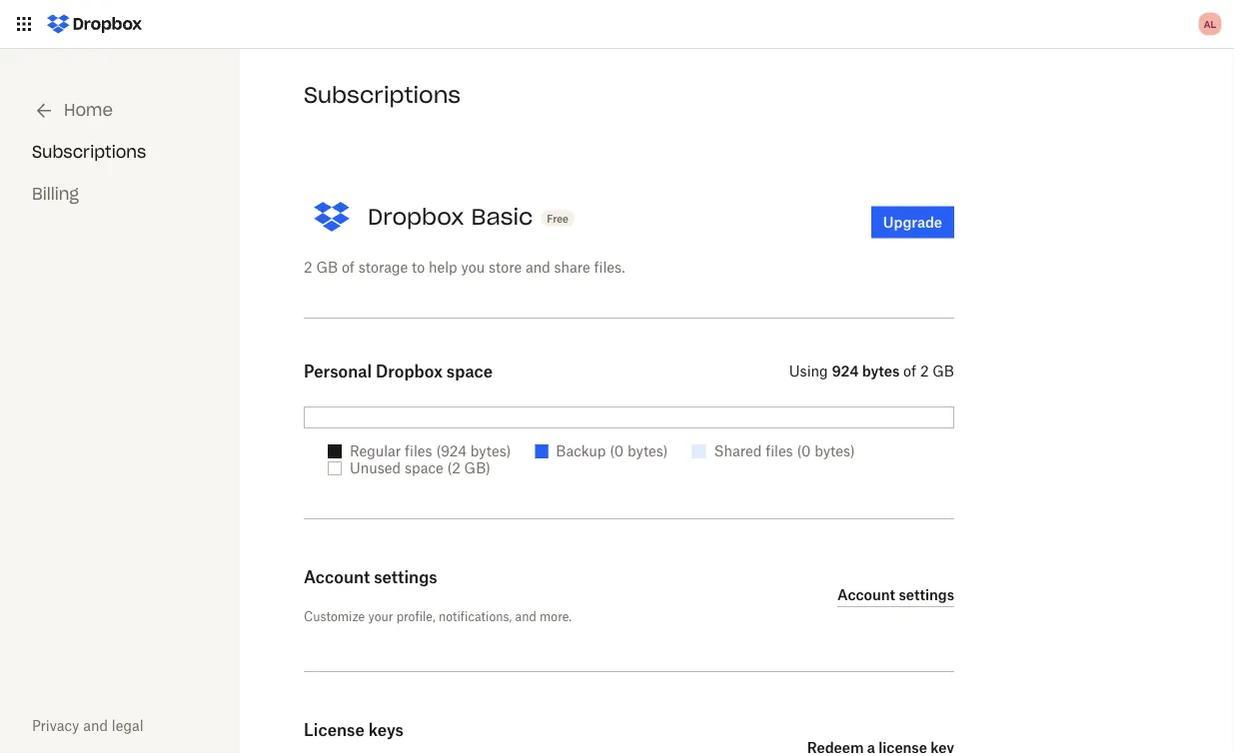 Task type: locate. For each thing, give the bounding box(es) containing it.
1 vertical spatial space
[[405, 460, 444, 477]]

using 924 bytes of 2 gb
[[790, 362, 955, 379]]

privacy and legal
[[32, 718, 144, 735]]

and left more.
[[515, 609, 537, 624]]

bytes) down 924
[[815, 443, 856, 460]]

1 vertical spatial 2
[[921, 362, 929, 379]]

1 vertical spatial dropbox
[[376, 362, 443, 381]]

free
[[547, 212, 569, 225]]

and left legal
[[83, 718, 108, 735]]

1 files from the left
[[405, 443, 433, 460]]

space left "(2"
[[405, 460, 444, 477]]

0 vertical spatial of
[[342, 258, 355, 275]]

files
[[405, 443, 433, 460], [766, 443, 793, 460]]

1 horizontal spatial of
[[904, 362, 917, 379]]

(0
[[610, 443, 624, 460], [797, 443, 811, 460]]

space
[[447, 362, 493, 381], [405, 460, 444, 477]]

1 horizontal spatial gb
[[933, 362, 955, 379]]

(2
[[447, 460, 461, 477]]

bytes)
[[471, 443, 511, 460], [628, 443, 668, 460], [815, 443, 856, 460]]

0 horizontal spatial subscriptions
[[32, 141, 146, 162]]

of
[[342, 258, 355, 275], [904, 362, 917, 379]]

settings inside account settings button
[[899, 587, 955, 604]]

dropbox up to
[[368, 202, 464, 230]]

of right 'bytes'
[[904, 362, 917, 379]]

and right the store
[[526, 258, 551, 275]]

shared files (0 bytes)
[[714, 443, 856, 460]]

gb left storage
[[316, 258, 338, 275]]

1 horizontal spatial account
[[838, 587, 896, 604]]

al
[[1205, 17, 1217, 30]]

gb right 'bytes'
[[933, 362, 955, 379]]

1 horizontal spatial (0
[[797, 443, 811, 460]]

2 vertical spatial and
[[83, 718, 108, 735]]

your
[[368, 609, 393, 624]]

gb)
[[464, 460, 491, 477]]

store
[[489, 258, 522, 275]]

using
[[790, 362, 828, 379]]

shared
[[714, 443, 762, 460]]

2 horizontal spatial bytes)
[[815, 443, 856, 460]]

(0 right backup
[[610, 443, 624, 460]]

space up (924
[[447, 362, 493, 381]]

al button
[[1195, 8, 1227, 40]]

and
[[526, 258, 551, 275], [515, 609, 537, 624], [83, 718, 108, 735]]

0 horizontal spatial of
[[342, 258, 355, 275]]

1 horizontal spatial settings
[[899, 587, 955, 604]]

bytes) right backup
[[628, 443, 668, 460]]

settings
[[374, 568, 438, 587], [899, 587, 955, 604]]

0 vertical spatial 2
[[304, 258, 313, 275]]

1 vertical spatial subscriptions
[[32, 141, 146, 162]]

share
[[554, 258, 591, 275]]

you
[[461, 258, 485, 275]]

bytes) right (924
[[471, 443, 511, 460]]

dropbox basic
[[368, 202, 533, 230]]

to
[[412, 258, 425, 275]]

customize your profile, notifications, and more.
[[304, 609, 572, 624]]

basic
[[471, 202, 533, 230]]

of left storage
[[342, 258, 355, 275]]

home
[[64, 99, 113, 120]]

keys
[[369, 721, 404, 740]]

subscriptions
[[304, 81, 461, 109], [32, 141, 146, 162]]

more.
[[540, 609, 572, 624]]

(0 right 'shared'
[[797, 443, 811, 460]]

0 horizontal spatial account settings
[[304, 568, 438, 587]]

2 files from the left
[[766, 443, 793, 460]]

account
[[304, 568, 370, 587], [838, 587, 896, 604]]

1 horizontal spatial bytes)
[[628, 443, 668, 460]]

upgrade button
[[872, 206, 955, 238]]

1 horizontal spatial space
[[447, 362, 493, 381]]

unused space (2 gb)
[[350, 460, 491, 477]]

gb
[[316, 258, 338, 275], [933, 362, 955, 379]]

1 horizontal spatial 2
[[921, 362, 929, 379]]

0 vertical spatial subscriptions
[[304, 81, 461, 109]]

1 bytes) from the left
[[471, 443, 511, 460]]

0 horizontal spatial (0
[[610, 443, 624, 460]]

account settings
[[304, 568, 438, 587], [838, 587, 955, 604]]

1 horizontal spatial files
[[766, 443, 793, 460]]

backup (0 bytes)
[[556, 443, 668, 460]]

dropbox right personal
[[376, 362, 443, 381]]

backup
[[556, 443, 606, 460]]

upgrade
[[884, 214, 943, 231]]

1 vertical spatial gb
[[933, 362, 955, 379]]

3 bytes) from the left
[[815, 443, 856, 460]]

0 horizontal spatial bytes)
[[471, 443, 511, 460]]

0 vertical spatial dropbox
[[368, 202, 464, 230]]

license
[[304, 721, 365, 740]]

2
[[304, 258, 313, 275], [921, 362, 929, 379]]

dropbox
[[368, 202, 464, 230], [376, 362, 443, 381]]

files right 'shared'
[[766, 443, 793, 460]]

0 horizontal spatial files
[[405, 443, 433, 460]]

0 horizontal spatial settings
[[374, 568, 438, 587]]

2 left storage
[[304, 258, 313, 275]]

files left (924
[[405, 443, 433, 460]]

0 horizontal spatial gb
[[316, 258, 338, 275]]

924
[[832, 362, 859, 379]]

2 right 'bytes'
[[921, 362, 929, 379]]



Task type: vqa. For each thing, say whether or not it's contained in the screenshot.
the topmost of
yes



Task type: describe. For each thing, give the bounding box(es) containing it.
1 horizontal spatial subscriptions
[[304, 81, 461, 109]]

1 horizontal spatial account settings
[[838, 587, 955, 604]]

billing
[[32, 183, 79, 204]]

privacy
[[32, 718, 79, 735]]

0 horizontal spatial 2
[[304, 258, 313, 275]]

1 vertical spatial of
[[904, 362, 917, 379]]

personal
[[304, 362, 372, 381]]

legal
[[112, 718, 144, 735]]

subscriptions link
[[32, 141, 146, 162]]

2 gb of storage to help you store and share files.
[[304, 258, 625, 275]]

files for shared
[[766, 443, 793, 460]]

1 vertical spatial and
[[515, 609, 537, 624]]

privacy and legal link
[[32, 718, 144, 735]]

profile,
[[397, 609, 436, 624]]

unused
[[350, 460, 401, 477]]

bytes) for regular files (924 bytes)
[[471, 443, 511, 460]]

customize
[[304, 609, 365, 624]]

billing link
[[32, 183, 79, 204]]

2 (0 from the left
[[797, 443, 811, 460]]

regular files (924 bytes)
[[350, 443, 511, 460]]

account inside button
[[838, 587, 896, 604]]

(924
[[436, 443, 467, 460]]

files.
[[594, 258, 625, 275]]

1 (0 from the left
[[610, 443, 624, 460]]

bytes
[[863, 362, 900, 379]]

0 horizontal spatial account
[[304, 568, 370, 587]]

personal dropbox space
[[304, 362, 493, 381]]

account settings button
[[838, 584, 955, 608]]

license keys
[[304, 721, 404, 740]]

2 bytes) from the left
[[628, 443, 668, 460]]

regular
[[350, 443, 401, 460]]

dropbox logo image
[[40, 8, 149, 40]]

storage
[[359, 258, 408, 275]]

notifications,
[[439, 609, 512, 624]]

help
[[429, 258, 458, 275]]

0 vertical spatial gb
[[316, 258, 338, 275]]

0 vertical spatial space
[[447, 362, 493, 381]]

bytes) for shared files (0 bytes)
[[815, 443, 856, 460]]

home link
[[32, 99, 113, 123]]

0 horizontal spatial space
[[405, 460, 444, 477]]

0 vertical spatial and
[[526, 258, 551, 275]]

files for regular
[[405, 443, 433, 460]]



